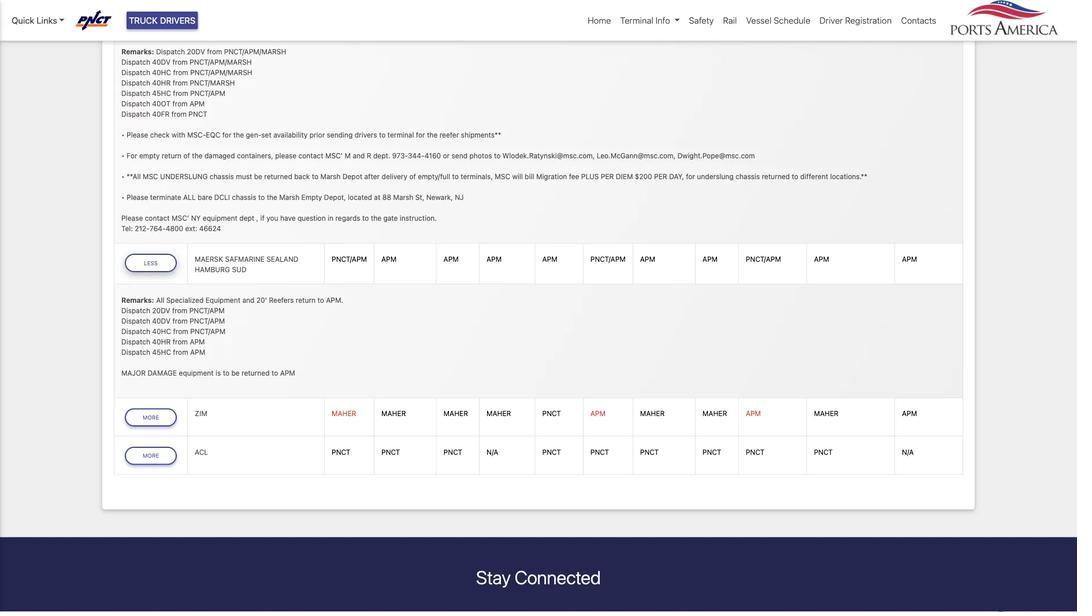 Task type: vqa. For each thing, say whether or not it's contained in the screenshot.
Quick
yes



Task type: describe. For each thing, give the bounding box(es) containing it.
the left reefer
[[427, 131, 438, 139]]

0 horizontal spatial msc
[[143, 173, 158, 181]]

vessel schedule link
[[742, 9, 815, 31]]

2 vertical spatial pnct/apm/marsh
[[190, 69, 252, 77]]

all
[[156, 296, 164, 304]]

all
[[183, 193, 196, 201]]

damaged
[[205, 152, 235, 160]]

truck
[[129, 15, 158, 25]]

remarks: all specialized equipment and 20' reefers return to apm. dispatch 20dv from pnct/apm dispatch 40dv from pnct/apm dispatch 40hc from pnct/apm dispatch 40hr from apm dispatch 45hc from apm
[[121, 296, 343, 356]]

drivers
[[160, 15, 196, 25]]

terminals,
[[461, 173, 493, 181]]

1 horizontal spatial contact
[[299, 152, 323, 160]]

to inside please contact msc' ny equipment dept , if you have question in regards to the gate instruction. tel: 212-764-4800 ext: 46624
[[362, 214, 369, 222]]

973-
[[392, 152, 408, 160]]

5 maher from the left
[[640, 409, 665, 417]]

40ot
[[152, 100, 171, 108]]

msc-
[[187, 131, 206, 139]]

2 per from the left
[[654, 173, 667, 181]]

40fr
[[152, 110, 170, 118]]

0 vertical spatial pnct/apm/marsh
[[224, 48, 286, 56]]

truck drivers link
[[127, 12, 198, 29]]

equipment inside please contact msc' ny equipment dept , if you have question in regards to the gate instruction. tel: 212-764-4800 ext: 46624
[[203, 214, 237, 222]]

gate
[[383, 214, 398, 222]]

dept
[[239, 214, 254, 222]]

m
[[345, 152, 351, 160]]

4160
[[425, 152, 441, 160]]

terminate
[[150, 193, 181, 201]]

bill
[[525, 173, 534, 181]]

4 maher from the left
[[487, 409, 511, 417]]

88
[[382, 193, 391, 201]]

20'
[[257, 296, 267, 304]]

2 horizontal spatial msc
[[495, 173, 510, 181]]

rail link
[[719, 9, 742, 31]]

with
[[172, 131, 185, 139]]

• please terminate all bare dcli chassis to the marsh empty depot, located at 88 marsh st, newark, nj
[[121, 193, 464, 201]]

home link
[[583, 9, 616, 31]]

0 horizontal spatial for
[[222, 131, 231, 139]]

in
[[328, 214, 333, 222]]

msc' inside please contact msc' ny equipment dept , if you have question in regards to the gate instruction. tel: 212-764-4800 ext: 46624
[[172, 214, 189, 222]]

1 horizontal spatial msc
[[195, 9, 210, 17]]

ext:
[[185, 225, 197, 233]]

1 horizontal spatial of
[[409, 173, 416, 181]]

driver registration link
[[815, 9, 897, 31]]

contacts
[[901, 15, 937, 25]]

st,
[[415, 193, 424, 201]]

to inside remarks: all specialized equipment and 20' reefers return to apm. dispatch 20dv from pnct/apm dispatch 40dv from pnct/apm dispatch 40hc from pnct/apm dispatch 40hr from apm dispatch 45hc from apm
[[318, 296, 324, 304]]

more button for acl
[[125, 447, 177, 465]]

40dv inside remarks: dispatch 20dv from pnct/apm/marsh dispatch 40dv from pnct/apm/marsh dispatch 40hc from pnct/apm/marsh dispatch 40hr from pnct/marsh dispatch 45hc from pnct/apm dispatch 40ot from apm dispatch 40fr from pnct
[[152, 58, 171, 66]]

safmarine
[[225, 255, 265, 263]]

stay
[[476, 566, 511, 588]]

40hr inside remarks: all specialized equipment and 20' reefers return to apm. dispatch 20dv from pnct/apm dispatch 40dv from pnct/apm dispatch 40hc from pnct/apm dispatch 40hr from apm dispatch 45hc from apm
[[152, 337, 171, 345]]

return inside remarks: all specialized equipment and 20' reefers return to apm. dispatch 20dv from pnct/apm dispatch 40dv from pnct/apm dispatch 40hc from pnct/apm dispatch 40hr from apm dispatch 45hc from apm
[[296, 296, 316, 304]]

dcli
[[214, 193, 230, 201]]

equipment
[[206, 296, 240, 304]]

the left gen-
[[233, 131, 244, 139]]

0 vertical spatial return
[[162, 152, 182, 160]]

dept.
[[373, 152, 390, 160]]

terminal
[[620, 15, 653, 25]]

safety link
[[684, 9, 719, 31]]

have
[[280, 214, 296, 222]]

2 horizontal spatial marsh
[[393, 193, 413, 201]]

question
[[298, 214, 326, 222]]

• for • **all msc underslung chassis must be returned back to marsh depot after delivery of empty/full to terminals, msc will bill migration fee plus per diem $200 per day, for underslung chassis returned to different locations.**
[[121, 173, 125, 181]]

• for • please terminate all bare dcli chassis to the marsh empty depot, located at 88 marsh st, newark, nj
[[121, 193, 125, 201]]

terminal
[[388, 131, 414, 139]]

7 maher from the left
[[814, 409, 839, 417]]

40hr inside remarks: dispatch 20dv from pnct/apm/marsh dispatch 40dv from pnct/apm/marsh dispatch 40hc from pnct/apm/marsh dispatch 40hr from pnct/marsh dispatch 45hc from pnct/apm dispatch 40ot from apm dispatch 40fr from pnct
[[152, 79, 171, 87]]

you
[[267, 214, 278, 222]]

migration
[[536, 173, 567, 181]]

at
[[374, 193, 380, 201]]

chassis right underslung
[[736, 173, 760, 181]]

photos
[[470, 152, 492, 160]]

links
[[37, 15, 57, 25]]

pnct/apm inside remarks: dispatch 20dv from pnct/apm/marsh dispatch 40dv from pnct/apm/marsh dispatch 40hc from pnct/apm/marsh dispatch 40hr from pnct/marsh dispatch 45hc from pnct/apm dispatch 40ot from apm dispatch 40fr from pnct
[[190, 89, 225, 97]]

1 per from the left
[[601, 173, 614, 181]]

specialized
[[166, 296, 204, 304]]

zim
[[195, 409, 207, 417]]

1 horizontal spatial for
[[416, 131, 425, 139]]

if
[[260, 214, 265, 222]]

40hc inside remarks: dispatch 20dv from pnct/apm/marsh dispatch 40dv from pnct/apm/marsh dispatch 40hc from pnct/apm/marsh dispatch 40hr from pnct/marsh dispatch 45hc from pnct/apm dispatch 40ot from apm dispatch 40fr from pnct
[[152, 69, 171, 77]]

driver registration
[[820, 15, 892, 25]]

diem
[[616, 173, 633, 181]]

depot
[[343, 173, 362, 181]]

info
[[656, 15, 670, 25]]

remarks: for remarks: dispatch 20dv from pnct/apm/marsh dispatch 40dv from pnct/apm/marsh dispatch 40hc from pnct/apm/marsh dispatch 40hr from pnct/marsh dispatch 45hc from pnct/apm dispatch 40ot from apm dispatch 40fr from pnct
[[121, 48, 154, 56]]

40dv inside remarks: all specialized equipment and 20' reefers return to apm. dispatch 20dv from pnct/apm dispatch 40dv from pnct/apm dispatch 40hc from pnct/apm dispatch 40hr from apm dispatch 45hc from apm
[[152, 317, 171, 325]]

2 horizontal spatial for
[[686, 173, 695, 181]]

40hc inside remarks: all specialized equipment and 20' reefers return to apm. dispatch 20dv from pnct/apm dispatch 40dv from pnct/apm dispatch 40hc from pnct/apm dispatch 40hr from apm dispatch 45hc from apm
[[152, 327, 171, 335]]

safety
[[689, 15, 714, 25]]

stay connected
[[476, 566, 601, 588]]

less for maersk safmarine sealand hamburg sud
[[144, 259, 158, 266]]

instruction.
[[400, 214, 437, 222]]

maersk safmarine sealand hamburg sud
[[195, 255, 299, 273]]

empty
[[301, 193, 322, 201]]

returned right is
[[242, 369, 270, 377]]

for
[[127, 152, 137, 160]]

prior
[[310, 131, 325, 139]]

major
[[121, 369, 146, 377]]

and inside remarks: all specialized equipment and 20' reefers return to apm. dispatch 20dv from pnct/apm dispatch 40dv from pnct/apm dispatch 40hc from pnct/apm dispatch 40hr from apm dispatch 45hc from apm
[[242, 296, 255, 304]]

set
[[261, 131, 272, 139]]

4800
[[166, 225, 183, 233]]

tel:
[[121, 225, 133, 233]]

maersk
[[195, 255, 223, 263]]

rail
[[723, 15, 737, 25]]

contact inside please contact msc' ny equipment dept , if you have question in regards to the gate instruction. tel: 212-764-4800 ext: 46624
[[145, 214, 170, 222]]

truck drivers
[[129, 15, 196, 25]]

remarks: for remarks: all specialized equipment and 20' reefers return to apm. dispatch 20dv from pnct/apm dispatch 40dv from pnct/apm dispatch 40hc from pnct/apm dispatch 40hr from apm dispatch 45hc from apm
[[121, 296, 154, 304]]

0 horizontal spatial of
[[183, 152, 190, 160]]

•  for empty return of the damaged containers, please contact msc' m and r dept. 973-344-4160 or send photos  to wlodek.ratynski@msc.com, leo.mcgann@msc.com, dwight.pope@msc.com
[[121, 152, 755, 160]]

leo.mcgann@msc.com,
[[597, 152, 676, 160]]

will
[[512, 173, 523, 181]]



Task type: locate. For each thing, give the bounding box(es) containing it.
sealand
[[267, 255, 299, 263]]

1 less from the top
[[144, 14, 158, 20]]

or
[[443, 152, 450, 160]]

0 horizontal spatial be
[[231, 369, 240, 377]]

1 vertical spatial pnct/apm/marsh
[[190, 58, 252, 66]]

0 vertical spatial please
[[127, 131, 148, 139]]

please for check
[[127, 131, 148, 139]]

0 vertical spatial of
[[183, 152, 190, 160]]

6 maher from the left
[[703, 409, 727, 417]]

0 horizontal spatial marsh
[[279, 193, 299, 201]]

ny
[[191, 214, 201, 222]]

is
[[216, 369, 221, 377]]

bare
[[198, 193, 212, 201]]

pnct/apm
[[591, 9, 626, 17], [814, 9, 849, 17], [902, 9, 937, 17], [190, 89, 225, 97], [332, 255, 367, 263], [591, 255, 626, 263], [746, 255, 781, 263], [189, 306, 225, 314], [190, 317, 225, 325], [190, 327, 225, 335]]

0 vertical spatial 45hc
[[152, 89, 171, 97]]

• left for
[[121, 152, 125, 160]]

chassis
[[210, 173, 234, 181], [736, 173, 760, 181], [232, 193, 256, 201]]

remarks: down truck in the top left of the page
[[121, 48, 154, 56]]

of up underslung
[[183, 152, 190, 160]]

returned down please
[[264, 173, 292, 181]]

2 more from the top
[[143, 452, 159, 459]]

r
[[367, 152, 371, 160]]

for right terminal
[[416, 131, 425, 139]]

less for msc
[[144, 14, 158, 20]]

more for acl
[[143, 452, 159, 459]]

1 horizontal spatial 20dv
[[187, 48, 205, 56]]

the up you
[[267, 193, 277, 201]]

less button for msc
[[125, 8, 177, 27]]

the
[[233, 131, 244, 139], [427, 131, 438, 139], [192, 152, 203, 160], [267, 193, 277, 201], [371, 214, 381, 222]]

more button left the acl
[[125, 447, 177, 465]]

be right must
[[254, 173, 262, 181]]

0 vertical spatial less button
[[125, 8, 177, 27]]

1 vertical spatial remarks:
[[121, 296, 154, 304]]

hamburg
[[195, 265, 230, 273]]

back
[[294, 173, 310, 181]]

1 45hc from the top
[[152, 89, 171, 97]]

40hc up "40ot"
[[152, 69, 171, 77]]

764-
[[150, 225, 166, 233]]

availability
[[273, 131, 308, 139]]

1 vertical spatial less
[[144, 259, 158, 266]]

1 maher from the left
[[332, 409, 356, 417]]

4 • from the top
[[121, 193, 125, 201]]

0 vertical spatial be
[[254, 173, 262, 181]]

20dv inside remarks: all specialized equipment and 20' reefers return to apm. dispatch 20dv from pnct/apm dispatch 40dv from pnct/apm dispatch 40hc from pnct/apm dispatch 40hr from apm dispatch 45hc from apm
[[152, 306, 170, 314]]

0 horizontal spatial msc'
[[172, 214, 189, 222]]

45hc up damage
[[152, 348, 171, 356]]

contacts link
[[897, 9, 941, 31]]

1 40dv from the top
[[152, 58, 171, 66]]

1 vertical spatial be
[[231, 369, 240, 377]]

please down **all
[[127, 193, 148, 201]]

connected
[[515, 566, 601, 588]]

45hc inside remarks: all specialized equipment and 20' reefers return to apm. dispatch 20dv from pnct/apm dispatch 40dv from pnct/apm dispatch 40hc from pnct/apm dispatch 40hr from apm dispatch 45hc from apm
[[152, 348, 171, 356]]

1 horizontal spatial return
[[296, 296, 316, 304]]

please for terminate
[[127, 193, 148, 201]]

nj
[[455, 193, 464, 201]]

1 vertical spatial 45hc
[[152, 348, 171, 356]]

please up for
[[127, 131, 148, 139]]

• for •  for empty return of the damaged containers, please contact msc' m and r dept. 973-344-4160 or send photos  to wlodek.ratynski@msc.com, leo.mcgann@msc.com, dwight.pope@msc.com
[[121, 152, 125, 160]]

1 • from the top
[[121, 131, 125, 139]]

0 horizontal spatial return
[[162, 152, 182, 160]]

depot,
[[324, 193, 346, 201]]

remarks: left the all
[[121, 296, 154, 304]]

1 horizontal spatial be
[[254, 173, 262, 181]]

2 n/a from the left
[[902, 448, 914, 456]]

returned
[[264, 173, 292, 181], [762, 173, 790, 181], [242, 369, 270, 377]]

more left the acl
[[143, 452, 159, 459]]

contact up the 764-
[[145, 214, 170, 222]]

0 horizontal spatial contact
[[145, 214, 170, 222]]

msc' up the 4800
[[172, 214, 189, 222]]

please up "tel:"
[[121, 214, 143, 222]]

the inside please contact msc' ny equipment dept , if you have question in regards to the gate instruction. tel: 212-764-4800 ext: 46624
[[371, 214, 381, 222]]

• left **all
[[121, 173, 125, 181]]

less down the 764-
[[144, 259, 158, 266]]

3 • from the top
[[121, 173, 125, 181]]

0 horizontal spatial n/a
[[487, 448, 498, 456]]

per
[[601, 173, 614, 181], [654, 173, 667, 181]]

• left check
[[121, 131, 125, 139]]

1 vertical spatial and
[[242, 296, 255, 304]]

and left the 20'
[[242, 296, 255, 304]]

please inside please contact msc' ny equipment dept , if you have question in regards to the gate instruction. tel: 212-764-4800 ext: 46624
[[121, 214, 143, 222]]

0 vertical spatial 20dv
[[187, 48, 205, 56]]

contact down • please check with msc-eqc for the gen-set availability prior sending drivers to terminal for the reefer shipments**
[[299, 152, 323, 160]]

marsh up have
[[279, 193, 299, 201]]

schedule
[[774, 15, 811, 25]]

46624
[[199, 225, 221, 233]]

0 vertical spatial equipment
[[203, 214, 237, 222]]

pnct inside remarks: dispatch 20dv from pnct/apm/marsh dispatch 40dv from pnct/apm/marsh dispatch 40hc from pnct/apm/marsh dispatch 40hr from pnct/marsh dispatch 45hc from pnct/apm dispatch 40ot from apm dispatch 40fr from pnct
[[189, 110, 207, 118]]

2 remarks: from the top
[[121, 296, 154, 304]]

for right eqc at the top left
[[222, 131, 231, 139]]

20dv up the pnct/marsh at the top of page
[[187, 48, 205, 56]]

1 vertical spatial more
[[143, 452, 159, 459]]

2 40dv from the top
[[152, 317, 171, 325]]

more for zim
[[143, 414, 159, 421]]

0 vertical spatial more button
[[125, 408, 177, 427]]

1 less button from the top
[[125, 8, 177, 27]]

• for • please check with msc-eqc for the gen-set availability prior sending drivers to terminal for the reefer shipments**
[[121, 131, 125, 139]]

20dv
[[187, 48, 205, 56], [152, 306, 170, 314]]

212-
[[135, 225, 150, 233]]

1 40hc from the top
[[152, 69, 171, 77]]

**all
[[127, 173, 141, 181]]

terminal info
[[620, 15, 670, 25]]

1 horizontal spatial msc'
[[325, 152, 343, 160]]

2 40hc from the top
[[152, 327, 171, 335]]

2 vertical spatial please
[[121, 214, 143, 222]]

and
[[353, 152, 365, 160], [242, 296, 255, 304]]

1 horizontal spatial per
[[654, 173, 667, 181]]

40hr up "40ot"
[[152, 79, 171, 87]]

1 remarks: from the top
[[121, 48, 154, 56]]

more button for zim
[[125, 408, 177, 427]]

20dv inside remarks: dispatch 20dv from pnct/apm/marsh dispatch 40dv from pnct/apm/marsh dispatch 40hc from pnct/apm/marsh dispatch 40hr from pnct/marsh dispatch 45hc from pnct/apm dispatch 40ot from apm dispatch 40fr from pnct
[[187, 48, 205, 56]]

1 vertical spatial 40dv
[[152, 317, 171, 325]]

of right the delivery
[[409, 173, 416, 181]]

wlodek.ratynski@msc.com,
[[503, 152, 595, 160]]

apm
[[640, 9, 655, 17], [190, 100, 205, 108], [381, 255, 397, 263], [444, 255, 459, 263], [487, 255, 502, 263], [542, 255, 558, 263], [640, 255, 655, 263], [703, 255, 718, 263], [814, 255, 829, 263], [902, 255, 917, 263], [190, 337, 205, 345], [190, 348, 205, 356], [280, 369, 295, 377], [591, 409, 606, 417], [746, 409, 761, 417], [902, 409, 917, 417]]

0 horizontal spatial and
[[242, 296, 255, 304]]

please
[[275, 152, 297, 160]]

40dv
[[152, 58, 171, 66], [152, 317, 171, 325]]

1 vertical spatial less button
[[125, 254, 177, 272]]

0 horizontal spatial 20dv
[[152, 306, 170, 314]]

acl
[[195, 448, 208, 456]]

2 less from the top
[[144, 259, 158, 266]]

sending
[[327, 131, 353, 139]]

major damage equipment is to be returned to apm
[[121, 369, 295, 377]]

40hr up damage
[[152, 337, 171, 345]]

,
[[256, 214, 258, 222]]

return right reefers on the top of the page
[[296, 296, 316, 304]]

40dv up "40ot"
[[152, 58, 171, 66]]

less
[[144, 14, 158, 20], [144, 259, 158, 266]]

remarks: inside remarks: dispatch 20dv from pnct/apm/marsh dispatch 40dv from pnct/apm/marsh dispatch 40hc from pnct/apm/marsh dispatch 40hr from pnct/marsh dispatch 45hc from pnct/apm dispatch 40ot from apm dispatch 40fr from pnct
[[121, 48, 154, 56]]

20dv down the all
[[152, 306, 170, 314]]

0 vertical spatial msc'
[[325, 152, 343, 160]]

equipment left is
[[179, 369, 214, 377]]

1 n/a from the left
[[487, 448, 498, 456]]

chassis down must
[[232, 193, 256, 201]]

1 vertical spatial equipment
[[179, 369, 214, 377]]

please contact msc' ny equipment dept , if you have question in regards to the gate instruction. tel: 212-764-4800 ext: 46624
[[121, 214, 437, 233]]

msc'
[[325, 152, 343, 160], [172, 214, 189, 222]]

0 vertical spatial contact
[[299, 152, 323, 160]]

gen-
[[246, 131, 261, 139]]

vessel
[[746, 15, 772, 25]]

• up "tel:"
[[121, 193, 125, 201]]

more
[[143, 414, 159, 421], [143, 452, 159, 459]]

remarks: inside remarks: all specialized equipment and 20' reefers return to apm. dispatch 20dv from pnct/apm dispatch 40dv from pnct/apm dispatch 40hc from pnct/apm dispatch 40hr from apm dispatch 45hc from apm
[[121, 296, 154, 304]]

45hc
[[152, 89, 171, 97], [152, 348, 171, 356]]

home
[[588, 15, 611, 25]]

reefers
[[269, 296, 294, 304]]

1 vertical spatial please
[[127, 193, 148, 201]]

0 vertical spatial 40hc
[[152, 69, 171, 77]]

damage
[[148, 369, 177, 377]]

dispatch
[[156, 48, 185, 56], [121, 58, 150, 66], [121, 69, 150, 77], [121, 79, 150, 87], [121, 89, 150, 97], [121, 100, 150, 108], [121, 110, 150, 118], [121, 306, 150, 314], [121, 317, 150, 325], [121, 327, 150, 335], [121, 337, 150, 345], [121, 348, 150, 356]]

please
[[127, 131, 148, 139], [127, 193, 148, 201], [121, 214, 143, 222]]

40hc
[[152, 69, 171, 77], [152, 327, 171, 335]]

1 horizontal spatial n/a
[[902, 448, 914, 456]]

0 vertical spatial 40dv
[[152, 58, 171, 66]]

return
[[162, 152, 182, 160], [296, 296, 316, 304]]

return down with
[[162, 152, 182, 160]]

1 vertical spatial contact
[[145, 214, 170, 222]]

terminal info link
[[616, 9, 684, 31]]

send
[[452, 152, 468, 160]]

0 vertical spatial 40hr
[[152, 79, 171, 87]]

for right day,
[[686, 173, 695, 181]]

be right is
[[231, 369, 240, 377]]

1 horizontal spatial marsh
[[320, 173, 341, 181]]

regards
[[335, 214, 360, 222]]

driver
[[820, 15, 843, 25]]

per left the diem
[[601, 173, 614, 181]]

0 vertical spatial remarks:
[[121, 48, 154, 56]]

• **all msc underslung chassis must be returned back to marsh depot after delivery of empty/full to terminals, msc will bill migration fee plus per diem $200 per day, for underslung chassis returned to different locations.**
[[121, 173, 868, 181]]

per left day,
[[654, 173, 667, 181]]

45hc up "40ot"
[[152, 89, 171, 97]]

344-
[[408, 152, 425, 160]]

40hc down the all
[[152, 327, 171, 335]]

underslung
[[697, 173, 734, 181]]

remarks: dispatch 20dv from pnct/apm/marsh dispatch 40dv from pnct/apm/marsh dispatch 40hc from pnct/apm/marsh dispatch 40hr from pnct/marsh dispatch 45hc from pnct/apm dispatch 40ot from apm dispatch 40fr from pnct
[[121, 48, 286, 118]]

delivery
[[382, 173, 407, 181]]

less left drivers
[[144, 14, 158, 20]]

0 vertical spatial more
[[143, 414, 159, 421]]

2 40hr from the top
[[152, 337, 171, 345]]

1 more button from the top
[[125, 408, 177, 427]]

equipment up 46624 on the top of the page
[[203, 214, 237, 222]]

more down damage
[[143, 414, 159, 421]]

shipments**
[[461, 131, 501, 139]]

from
[[207, 48, 222, 56], [173, 58, 188, 66], [173, 69, 188, 77], [173, 79, 188, 87], [173, 89, 188, 97], [173, 100, 188, 108], [171, 110, 187, 118], [172, 306, 187, 314], [173, 317, 188, 325], [173, 327, 188, 335], [173, 337, 188, 345], [173, 348, 188, 356]]

2 45hc from the top
[[152, 348, 171, 356]]

3 maher from the left
[[444, 409, 468, 417]]

pnct/marsh
[[190, 79, 235, 87]]

marsh up depot,
[[320, 173, 341, 181]]

day,
[[669, 173, 684, 181]]

newark,
[[426, 193, 453, 201]]

2 maher from the left
[[381, 409, 406, 417]]

1 vertical spatial of
[[409, 173, 416, 181]]

40dv down the all
[[152, 317, 171, 325]]

1 vertical spatial 20dv
[[152, 306, 170, 314]]

sud
[[232, 265, 247, 273]]

1 vertical spatial more button
[[125, 447, 177, 465]]

less button for maersk safmarine sealand hamburg sud
[[125, 254, 177, 272]]

eqc
[[206, 131, 220, 139]]

0 vertical spatial and
[[353, 152, 365, 160]]

the left the gate
[[371, 214, 381, 222]]

more button down damage
[[125, 408, 177, 427]]

1 vertical spatial return
[[296, 296, 316, 304]]

returned left different
[[762, 173, 790, 181]]

located
[[348, 193, 372, 201]]

pnct
[[703, 9, 721, 17], [746, 9, 765, 17], [189, 110, 207, 118], [542, 409, 561, 417], [332, 448, 350, 456], [381, 448, 400, 456], [444, 448, 462, 456], [542, 448, 561, 456], [591, 448, 609, 456], [640, 448, 659, 456], [703, 448, 721, 456], [746, 448, 765, 456], [814, 448, 833, 456]]

of
[[183, 152, 190, 160], [409, 173, 416, 181]]

to
[[379, 131, 386, 139], [494, 152, 501, 160], [312, 173, 318, 181], [452, 173, 459, 181], [792, 173, 799, 181], [258, 193, 265, 201], [362, 214, 369, 222], [318, 296, 324, 304], [223, 369, 229, 377], [272, 369, 278, 377]]

apm inside remarks: dispatch 20dv from pnct/apm/marsh dispatch 40dv from pnct/apm/marsh dispatch 40hc from pnct/apm/marsh dispatch 40hr from pnct/marsh dispatch 45hc from pnct/apm dispatch 40ot from apm dispatch 40fr from pnct
[[190, 100, 205, 108]]

less button
[[125, 8, 177, 27], [125, 254, 177, 272]]

0 horizontal spatial per
[[601, 173, 614, 181]]

• please check with msc-eqc for the gen-set availability prior sending drivers to terminal for the reefer shipments**
[[121, 131, 501, 139]]

vessel schedule
[[746, 15, 811, 25]]

1 vertical spatial 40hr
[[152, 337, 171, 345]]

chassis up 'dcli'
[[210, 173, 234, 181]]

1 40hr from the top
[[152, 79, 171, 87]]

marsh right 88
[[393, 193, 413, 201]]

the down msc-
[[192, 152, 203, 160]]

45hc inside remarks: dispatch 20dv from pnct/apm/marsh dispatch 40dv from pnct/apm/marsh dispatch 40hc from pnct/apm/marsh dispatch 40hr from pnct/marsh dispatch 45hc from pnct/apm dispatch 40ot from apm dispatch 40fr from pnct
[[152, 89, 171, 97]]

0 vertical spatial less
[[144, 14, 158, 20]]

1 more from the top
[[143, 414, 159, 421]]

2 more button from the top
[[125, 447, 177, 465]]

1 vertical spatial msc'
[[172, 214, 189, 222]]

2 less button from the top
[[125, 254, 177, 272]]

2 • from the top
[[121, 152, 125, 160]]

40hr
[[152, 79, 171, 87], [152, 337, 171, 345]]

underslung
[[160, 173, 208, 181]]

1 vertical spatial 40hc
[[152, 327, 171, 335]]

empty/full
[[418, 173, 450, 181]]

msc' left m
[[325, 152, 343, 160]]

1 horizontal spatial and
[[353, 152, 365, 160]]

and left r
[[353, 152, 365, 160]]



